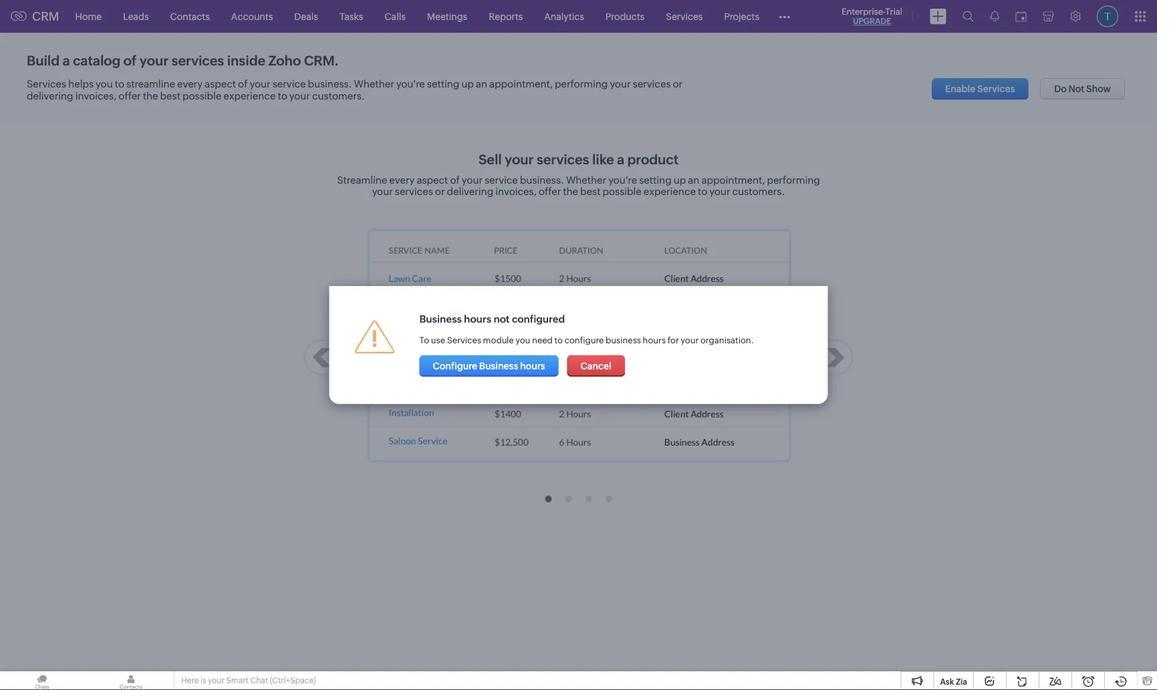 Task type: describe. For each thing, give the bounding box(es) containing it.
zia
[[956, 678, 968, 687]]

enable
[[946, 84, 976, 94]]

delivering inside services helps you to streamline every aspect of your service business. whether you're setting up an appointment, performing your services or delivering invoices, offer the best possible experience to your customers.
[[27, 90, 73, 102]]

tasks
[[340, 11, 363, 22]]

configure business hours button
[[420, 356, 559, 377]]

is
[[201, 677, 206, 686]]

customers. inside sell your services like a product streamline every aspect of your service business. whether you're setting up an appointment, performing your services or delivering invoices, offer the best possible experience to your customers.
[[733, 186, 785, 198]]

chats image
[[0, 672, 84, 691]]

sell
[[479, 152, 502, 168]]

you're inside sell your services like a product streamline every aspect of your service business. whether you're setting up an appointment, performing your services or delivering invoices, offer the best possible experience to your customers.
[[609, 174, 637, 186]]

build
[[27, 53, 60, 68]]

analytics
[[544, 11, 584, 22]]

like
[[592, 152, 614, 168]]

crm link
[[11, 10, 59, 23]]

streamline
[[337, 174, 387, 186]]

meetings
[[427, 11, 468, 22]]

0 horizontal spatial of
[[124, 53, 137, 68]]

1 horizontal spatial you
[[516, 336, 531, 346]]

services link
[[655, 0, 714, 32]]

contacts image
[[89, 672, 173, 691]]

meetings link
[[416, 0, 478, 32]]

do not show
[[1055, 84, 1111, 94]]

to
[[420, 336, 429, 346]]

possible inside services helps you to streamline every aspect of your service business. whether you're setting up an appointment, performing your services or delivering invoices, offer the best possible experience to your customers.
[[183, 90, 222, 102]]

use
[[431, 336, 445, 346]]

business
[[606, 336, 641, 346]]

delivering inside sell your services like a product streamline every aspect of your service business. whether you're setting up an appointment, performing your services or delivering invoices, offer the best possible experience to your customers.
[[447, 186, 494, 198]]

a inside sell your services like a product streamline every aspect of your service business. whether you're setting up an appointment, performing your services or delivering invoices, offer the best possible experience to your customers.
[[617, 152, 625, 168]]

configured
[[512, 314, 565, 325]]

projects link
[[714, 0, 770, 32]]

every inside services helps you to streamline every aspect of your service business. whether you're setting up an appointment, performing your services or delivering invoices, offer the best possible experience to your customers.
[[177, 78, 203, 90]]

build a catalog of your services inside zoho crm.
[[27, 53, 339, 68]]

best inside sell your services like a product streamline every aspect of your service business. whether you're setting up an appointment, performing your services or delivering invoices, offer the best possible experience to your customers.
[[580, 186, 601, 198]]

business hours not configured
[[420, 314, 565, 325]]

services inside services helps you to streamline every aspect of your service business. whether you're setting up an appointment, performing your services or delivering invoices, offer the best possible experience to your customers.
[[633, 78, 671, 90]]

business inside button
[[479, 361, 518, 372]]

you inside services helps you to streamline every aspect of your service business. whether you're setting up an appointment, performing your services or delivering invoices, offer the best possible experience to your customers.
[[96, 78, 113, 90]]

0 horizontal spatial business
[[420, 314, 462, 325]]

reports
[[489, 11, 523, 22]]

need
[[532, 336, 553, 346]]

home link
[[65, 0, 112, 32]]

enable services
[[946, 84, 1015, 94]]

service list image
[[361, 221, 797, 470]]

offer inside services helps you to streamline every aspect of your service business. whether you're setting up an appointment, performing your services or delivering invoices, offer the best possible experience to your customers.
[[119, 90, 141, 102]]

up inside services helps you to streamline every aspect of your service business. whether you're setting up an appointment, performing your services or delivering invoices, offer the best possible experience to your customers.
[[462, 78, 474, 90]]

here
[[181, 677, 199, 686]]

to use services module you need to configure business hours for your organisation.
[[420, 336, 754, 346]]

services inside button
[[978, 84, 1015, 94]]

services right "use" at the left of page
[[447, 336, 481, 346]]

crm
[[32, 10, 59, 23]]

business. inside services helps you to streamline every aspect of your service business. whether you're setting up an appointment, performing your services or delivering invoices, offer the best possible experience to your customers.
[[308, 78, 352, 90]]

services inside services helps you to streamline every aspect of your service business. whether you're setting up an appointment, performing your services or delivering invoices, offer the best possible experience to your customers.
[[27, 78, 66, 90]]

every inside sell your services like a product streamline every aspect of your service business. whether you're setting up an appointment, performing your services or delivering invoices, offer the best possible experience to your customers.
[[389, 174, 415, 186]]

performing inside services helps you to streamline every aspect of your service business. whether you're setting up an appointment, performing your services or delivering invoices, offer the best possible experience to your customers.
[[555, 78, 608, 90]]

catalog
[[73, 53, 121, 68]]

business. inside sell your services like a product streamline every aspect of your service business. whether you're setting up an appointment, performing your services or delivering invoices, offer the best possible experience to your customers.
[[520, 174, 564, 186]]

contacts
[[170, 11, 210, 22]]

products
[[606, 11, 645, 22]]

appointment, inside sell your services like a product streamline every aspect of your service business. whether you're setting up an appointment, performing your services or delivering invoices, offer the best possible experience to your customers.
[[702, 174, 765, 186]]

enterprise-trial upgrade
[[842, 6, 903, 26]]

0 horizontal spatial a
[[62, 53, 70, 68]]

hours inside button
[[520, 361, 545, 372]]

the inside services helps you to streamline every aspect of your service business. whether you're setting up an appointment, performing your services or delivering invoices, offer the best possible experience to your customers.
[[143, 90, 158, 102]]

not
[[494, 314, 510, 325]]

up inside sell your services like a product streamline every aspect of your service business. whether you're setting up an appointment, performing your services or delivering invoices, offer the best possible experience to your customers.
[[674, 174, 686, 186]]

aspect inside sell your services like a product streamline every aspect of your service business. whether you're setting up an appointment, performing your services or delivering invoices, offer the best possible experience to your customers.
[[417, 174, 448, 186]]

organisation.
[[701, 336, 754, 346]]

an inside sell your services like a product streamline every aspect of your service business. whether you're setting up an appointment, performing your services or delivering invoices, offer the best possible experience to your customers.
[[688, 174, 700, 186]]

trial
[[886, 6, 903, 16]]

ask zia
[[940, 678, 968, 687]]

module
[[483, 336, 514, 346]]

of inside services helps you to streamline every aspect of your service business. whether you're setting up an appointment, performing your services or delivering invoices, offer the best possible experience to your customers.
[[238, 78, 248, 90]]

zoho
[[268, 53, 301, 68]]

experience inside services helps you to streamline every aspect of your service business. whether you're setting up an appointment, performing your services or delivering invoices, offer the best possible experience to your customers.
[[224, 90, 276, 102]]

or inside sell your services like a product streamline every aspect of your service business. whether you're setting up an appointment, performing your services or delivering invoices, offer the best possible experience to your customers.
[[435, 186, 445, 198]]

reports link
[[478, 0, 534, 32]]

not
[[1069, 84, 1085, 94]]



Task type: vqa. For each thing, say whether or not it's contained in the screenshot.
the topmost period.
no



Task type: locate. For each thing, give the bounding box(es) containing it.
0 horizontal spatial hours
[[464, 314, 492, 325]]

0 vertical spatial of
[[124, 53, 137, 68]]

business up "use" at the left of page
[[420, 314, 462, 325]]

offer
[[119, 90, 141, 102], [539, 186, 561, 198]]

1 horizontal spatial best
[[580, 186, 601, 198]]

1 vertical spatial an
[[688, 174, 700, 186]]

whether inside services helps you to streamline every aspect of your service business. whether you're setting up an appointment, performing your services or delivering invoices, offer the best possible experience to your customers.
[[354, 78, 394, 90]]

of
[[124, 53, 137, 68], [238, 78, 248, 90], [450, 174, 460, 186]]

1 horizontal spatial experience
[[644, 186, 696, 198]]

a right like
[[617, 152, 625, 168]]

1 vertical spatial business
[[479, 361, 518, 372]]

show
[[1087, 84, 1111, 94]]

delivering down the sell
[[447, 186, 494, 198]]

1 vertical spatial a
[[617, 152, 625, 168]]

0 horizontal spatial every
[[177, 78, 203, 90]]

here is your smart chat (ctrl+space)
[[181, 677, 316, 686]]

to
[[115, 78, 124, 90], [278, 90, 287, 102], [698, 186, 708, 198], [555, 336, 563, 346]]

2 vertical spatial of
[[450, 174, 460, 186]]

invoices, down the sell
[[496, 186, 537, 198]]

0 vertical spatial best
[[160, 90, 181, 102]]

0 vertical spatial customers.
[[312, 90, 365, 102]]

1 horizontal spatial offer
[[539, 186, 561, 198]]

1 horizontal spatial a
[[617, 152, 625, 168]]

0 vertical spatial setting
[[427, 78, 460, 90]]

streamline
[[126, 78, 175, 90]]

of inside sell your services like a product streamline every aspect of your service business. whether you're setting up an appointment, performing your services or delivering invoices, offer the best possible experience to your customers.
[[450, 174, 460, 186]]

1 vertical spatial performing
[[767, 174, 820, 186]]

service
[[273, 78, 306, 90], [485, 174, 518, 186]]

you left the need on the left of the page
[[516, 336, 531, 346]]

0 horizontal spatial delivering
[[27, 90, 73, 102]]

to inside sell your services like a product streamline every aspect of your service business. whether you're setting up an appointment, performing your services or delivering invoices, offer the best possible experience to your customers.
[[698, 186, 708, 198]]

enable services button
[[932, 78, 1029, 100]]

delivering
[[27, 90, 73, 102], [447, 186, 494, 198]]

2 vertical spatial hours
[[520, 361, 545, 372]]

customers.
[[312, 90, 365, 102], [733, 186, 785, 198]]

1 horizontal spatial up
[[674, 174, 686, 186]]

accounts
[[231, 11, 273, 22]]

1 horizontal spatial customers.
[[733, 186, 785, 198]]

business
[[420, 314, 462, 325], [479, 361, 518, 372]]

possible down build a catalog of your services inside zoho crm. on the top of the page
[[183, 90, 222, 102]]

1 vertical spatial of
[[238, 78, 248, 90]]

service down the sell
[[485, 174, 518, 186]]

0 vertical spatial aspect
[[205, 78, 236, 90]]

1 horizontal spatial hours
[[520, 361, 545, 372]]

whether inside sell your services like a product streamline every aspect of your service business. whether you're setting up an appointment, performing your services or delivering invoices, offer the best possible experience to your customers.
[[566, 174, 607, 186]]

every
[[177, 78, 203, 90], [389, 174, 415, 186]]

0 horizontal spatial possible
[[183, 90, 222, 102]]

every right streamline
[[389, 174, 415, 186]]

1 vertical spatial business.
[[520, 174, 564, 186]]

1 vertical spatial offer
[[539, 186, 561, 198]]

experience
[[224, 90, 276, 102], [644, 186, 696, 198]]

services left 'projects'
[[666, 11, 703, 22]]

accounts link
[[221, 0, 284, 32]]

0 vertical spatial performing
[[555, 78, 608, 90]]

ask
[[940, 678, 954, 687]]

1 vertical spatial or
[[435, 186, 445, 198]]

do not show button
[[1041, 78, 1125, 100]]

1 vertical spatial hours
[[643, 336, 666, 346]]

1 horizontal spatial an
[[688, 174, 700, 186]]

0 horizontal spatial business.
[[308, 78, 352, 90]]

0 horizontal spatial invoices,
[[75, 90, 117, 102]]

1 vertical spatial up
[[674, 174, 686, 186]]

1 horizontal spatial the
[[563, 186, 578, 198]]

0 vertical spatial appointment,
[[489, 78, 553, 90]]

0 horizontal spatial performing
[[555, 78, 608, 90]]

your
[[140, 53, 169, 68], [250, 78, 271, 90], [610, 78, 631, 90], [289, 90, 310, 102], [505, 152, 534, 168], [462, 174, 483, 186], [372, 186, 393, 198], [710, 186, 731, 198], [681, 336, 699, 346], [208, 677, 225, 686]]

invoices, inside services helps you to streamline every aspect of your service business. whether you're setting up an appointment, performing your services or delivering invoices, offer the best possible experience to your customers.
[[75, 90, 117, 102]]

1 horizontal spatial appointment,
[[702, 174, 765, 186]]

hours down the need on the left of the page
[[520, 361, 545, 372]]

chat
[[250, 677, 268, 686]]

0 horizontal spatial experience
[[224, 90, 276, 102]]

performing inside sell your services like a product streamline every aspect of your service business. whether you're setting up an appointment, performing your services or delivering invoices, offer the best possible experience to your customers.
[[767, 174, 820, 186]]

0 horizontal spatial setting
[[427, 78, 460, 90]]

best inside services helps you to streamline every aspect of your service business. whether you're setting up an appointment, performing your services or delivering invoices, offer the best possible experience to your customers.
[[160, 90, 181, 102]]

offer inside sell your services like a product streamline every aspect of your service business. whether you're setting up an appointment, performing your services or delivering invoices, offer the best possible experience to your customers.
[[539, 186, 561, 198]]

services right enable on the right of page
[[978, 84, 1015, 94]]

configure business hours
[[433, 361, 545, 372]]

analytics link
[[534, 0, 595, 32]]

0 horizontal spatial service
[[273, 78, 306, 90]]

0 horizontal spatial aspect
[[205, 78, 236, 90]]

configure
[[433, 361, 478, 372]]

contacts link
[[160, 0, 221, 32]]

0 vertical spatial offer
[[119, 90, 141, 102]]

leads link
[[112, 0, 160, 32]]

customers. inside services helps you to streamline every aspect of your service business. whether you're setting up an appointment, performing your services or delivering invoices, offer the best possible experience to your customers.
[[312, 90, 365, 102]]

0 vertical spatial delivering
[[27, 90, 73, 102]]

0 vertical spatial business
[[420, 314, 462, 325]]

1 horizontal spatial you're
[[609, 174, 637, 186]]

1 horizontal spatial business
[[479, 361, 518, 372]]

0 horizontal spatial whether
[[354, 78, 394, 90]]

1 vertical spatial setting
[[639, 174, 672, 186]]

0 vertical spatial up
[[462, 78, 474, 90]]

upgrade
[[853, 17, 891, 26]]

0 horizontal spatial up
[[462, 78, 474, 90]]

1 horizontal spatial of
[[238, 78, 248, 90]]

1 vertical spatial invoices,
[[496, 186, 537, 198]]

0 vertical spatial you're
[[396, 78, 425, 90]]

1 horizontal spatial service
[[485, 174, 518, 186]]

1 horizontal spatial setting
[[639, 174, 672, 186]]

1 vertical spatial aspect
[[417, 174, 448, 186]]

(ctrl+space)
[[270, 677, 316, 686]]

calls
[[385, 11, 406, 22]]

1 vertical spatial delivering
[[447, 186, 494, 198]]

invoices, down catalog
[[75, 90, 117, 102]]

1 vertical spatial service
[[485, 174, 518, 186]]

services
[[666, 11, 703, 22], [27, 78, 66, 90], [978, 84, 1015, 94], [447, 336, 481, 346]]

delivering down build
[[27, 90, 73, 102]]

services
[[172, 53, 224, 68], [633, 78, 671, 90], [537, 152, 589, 168], [395, 186, 433, 198]]

0 vertical spatial you
[[96, 78, 113, 90]]

experience inside sell your services like a product streamline every aspect of your service business. whether you're setting up an appointment, performing your services or delivering invoices, offer the best possible experience to your customers.
[[644, 186, 696, 198]]

an inside services helps you to streamline every aspect of your service business. whether you're setting up an appointment, performing your services or delivering invoices, offer the best possible experience to your customers.
[[476, 78, 487, 90]]

enterprise-
[[842, 6, 886, 16]]

0 vertical spatial whether
[[354, 78, 394, 90]]

services down build
[[27, 78, 66, 90]]

sell your services like a product streamline every aspect of your service business. whether you're setting up an appointment, performing your services or delivering invoices, offer the best possible experience to your customers.
[[337, 152, 820, 198]]

home
[[75, 11, 102, 22]]

every down build a catalog of your services inside zoho crm. on the top of the page
[[177, 78, 203, 90]]

1 horizontal spatial business.
[[520, 174, 564, 186]]

business down module at left
[[479, 361, 518, 372]]

1 horizontal spatial delivering
[[447, 186, 494, 198]]

experience down product
[[644, 186, 696, 198]]

or
[[673, 78, 683, 90], [435, 186, 445, 198]]

0 vertical spatial hours
[[464, 314, 492, 325]]

helps
[[68, 78, 94, 90]]

you're inside services helps you to streamline every aspect of your service business. whether you're setting up an appointment, performing your services or delivering invoices, offer the best possible experience to your customers.
[[396, 78, 425, 90]]

aspect inside services helps you to streamline every aspect of your service business. whether you're setting up an appointment, performing your services or delivering invoices, offer the best possible experience to your customers.
[[205, 78, 236, 90]]

1 vertical spatial you
[[516, 336, 531, 346]]

smart
[[226, 677, 249, 686]]

0 horizontal spatial best
[[160, 90, 181, 102]]

setting
[[427, 78, 460, 90], [639, 174, 672, 186]]

1 vertical spatial you're
[[609, 174, 637, 186]]

0 vertical spatial business.
[[308, 78, 352, 90]]

crm.
[[304, 53, 339, 68]]

performing
[[555, 78, 608, 90], [767, 174, 820, 186]]

0 horizontal spatial appointment,
[[489, 78, 553, 90]]

1 vertical spatial appointment,
[[702, 174, 765, 186]]

possible down like
[[603, 186, 642, 198]]

best down build a catalog of your services inside zoho crm. on the top of the page
[[160, 90, 181, 102]]

service inside services helps you to streamline every aspect of your service business. whether you're setting up an appointment, performing your services or delivering invoices, offer the best possible experience to your customers.
[[273, 78, 306, 90]]

1 vertical spatial best
[[580, 186, 601, 198]]

setting inside sell your services like a product streamline every aspect of your service business. whether you're setting up an appointment, performing your services or delivering invoices, offer the best possible experience to your customers.
[[639, 174, 672, 186]]

configure
[[565, 336, 604, 346]]

a right build
[[62, 53, 70, 68]]

setting inside services helps you to streamline every aspect of your service business. whether you're setting up an appointment, performing your services or delivering invoices, offer the best possible experience to your customers.
[[427, 78, 460, 90]]

for
[[668, 336, 679, 346]]

0 horizontal spatial you
[[96, 78, 113, 90]]

business.
[[308, 78, 352, 90], [520, 174, 564, 186]]

invoices, inside sell your services like a product streamline every aspect of your service business. whether you're setting up an appointment, performing your services or delivering invoices, offer the best possible experience to your customers.
[[496, 186, 537, 198]]

1 vertical spatial possible
[[603, 186, 642, 198]]

up
[[462, 78, 474, 90], [674, 174, 686, 186]]

leads
[[123, 11, 149, 22]]

hours
[[464, 314, 492, 325], [643, 336, 666, 346], [520, 361, 545, 372]]

products link
[[595, 0, 655, 32]]

0 vertical spatial possible
[[183, 90, 222, 102]]

0 vertical spatial the
[[143, 90, 158, 102]]

experience down inside
[[224, 90, 276, 102]]

cancel
[[581, 361, 612, 372]]

1 vertical spatial the
[[563, 186, 578, 198]]

deals link
[[284, 0, 329, 32]]

1 vertical spatial whether
[[566, 174, 607, 186]]

services helps you to streamline every aspect of your service business. whether you're setting up an appointment, performing your services or delivering invoices, offer the best possible experience to your customers.
[[27, 78, 683, 102]]

projects
[[724, 11, 760, 22]]

2 horizontal spatial of
[[450, 174, 460, 186]]

you right helps
[[96, 78, 113, 90]]

2 horizontal spatial hours
[[643, 336, 666, 346]]

0 horizontal spatial you're
[[396, 78, 425, 90]]

appointment, inside services helps you to streamline every aspect of your service business. whether you're setting up an appointment, performing your services or delivering invoices, offer the best possible experience to your customers.
[[489, 78, 553, 90]]

service down the zoho at the left of the page
[[273, 78, 306, 90]]

0 vertical spatial or
[[673, 78, 683, 90]]

0 vertical spatial experience
[[224, 90, 276, 102]]

possible inside sell your services like a product streamline every aspect of your service business. whether you're setting up an appointment, performing your services or delivering invoices, offer the best possible experience to your customers.
[[603, 186, 642, 198]]

0 horizontal spatial offer
[[119, 90, 141, 102]]

you
[[96, 78, 113, 90], [516, 336, 531, 346]]

or inside services helps you to streamline every aspect of your service business. whether you're setting up an appointment, performing your services or delivering invoices, offer the best possible experience to your customers.
[[673, 78, 683, 90]]

hours left for
[[643, 336, 666, 346]]

cancel button
[[567, 356, 625, 377]]

possible
[[183, 90, 222, 102], [603, 186, 642, 198]]

1 horizontal spatial performing
[[767, 174, 820, 186]]

0 horizontal spatial or
[[435, 186, 445, 198]]

0 vertical spatial a
[[62, 53, 70, 68]]

best down like
[[580, 186, 601, 198]]

do
[[1055, 84, 1067, 94]]

service inside sell your services like a product streamline every aspect of your service business. whether you're setting up an appointment, performing your services or delivering invoices, offer the best possible experience to your customers.
[[485, 174, 518, 186]]

1 horizontal spatial invoices,
[[496, 186, 537, 198]]

calls link
[[374, 0, 416, 32]]

1 horizontal spatial or
[[673, 78, 683, 90]]

1 vertical spatial customers.
[[733, 186, 785, 198]]

inside
[[227, 53, 266, 68]]

aspect
[[205, 78, 236, 90], [417, 174, 448, 186]]

whether
[[354, 78, 394, 90], [566, 174, 607, 186]]

best
[[160, 90, 181, 102], [580, 186, 601, 198]]

1 vertical spatial experience
[[644, 186, 696, 198]]

an
[[476, 78, 487, 90], [688, 174, 700, 186]]

the
[[143, 90, 158, 102], [563, 186, 578, 198]]

1 horizontal spatial possible
[[603, 186, 642, 198]]

0 vertical spatial service
[[273, 78, 306, 90]]

a
[[62, 53, 70, 68], [617, 152, 625, 168]]

0 vertical spatial every
[[177, 78, 203, 90]]

1 horizontal spatial whether
[[566, 174, 607, 186]]

tasks link
[[329, 0, 374, 32]]

the inside sell your services like a product streamline every aspect of your service business. whether you're setting up an appointment, performing your services or delivering invoices, offer the best possible experience to your customers.
[[563, 186, 578, 198]]

you're
[[396, 78, 425, 90], [609, 174, 637, 186]]

product
[[627, 152, 679, 168]]

0 vertical spatial an
[[476, 78, 487, 90]]

0 horizontal spatial customers.
[[312, 90, 365, 102]]

deals
[[294, 11, 318, 22]]

0 horizontal spatial an
[[476, 78, 487, 90]]

hours left not
[[464, 314, 492, 325]]

1 vertical spatial every
[[389, 174, 415, 186]]



